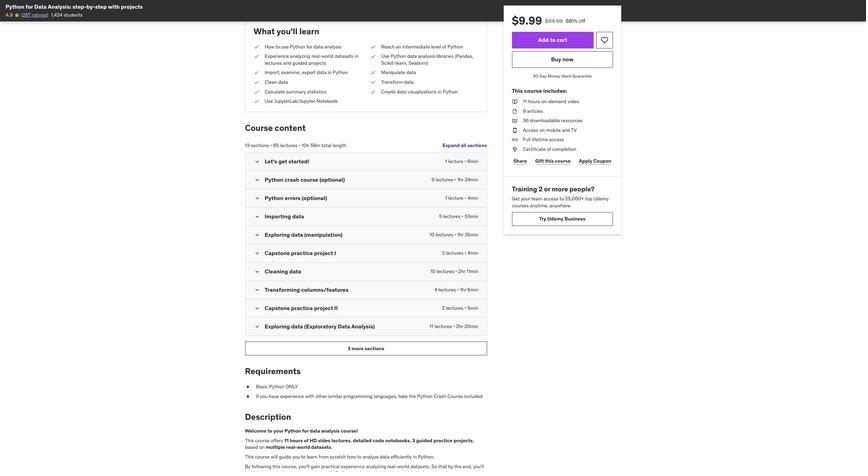 Task type: describe. For each thing, give the bounding box(es) containing it.
2 vertical spatial of
[[304, 437, 309, 444]]

datasets inside experience analyzing real-world datasets in lectures and guided projects
[[335, 53, 354, 59]]

transform
[[435, 470, 456, 472]]

small image for importing data
[[254, 213, 261, 220]]

xsmall image for how to use python for data analysis
[[254, 43, 259, 50]]

udemy inside training 2 or more people? get your team access to 25,000+ top udemy courses anytime, anywhere.
[[594, 196, 609, 202]]

use for use jupyterlab/jupyter notebook
[[265, 98, 273, 104]]

0 horizontal spatial video
[[318, 437, 331, 444]]

visualizations
[[408, 88, 437, 95]]

clean data
[[265, 79, 288, 85]]

data up experience analyzing real-world datasets in lectures and guided projects
[[314, 43, 323, 50]]

data up hd
[[310, 428, 320, 434]]

(pandas,
[[455, 53, 474, 59]]

1 horizontal spatial with
[[306, 393, 315, 399]]

analysis up experience analyzing real-world datasets in lectures and guided projects
[[325, 43, 342, 50]]

lectures for exploring data (exploratory data analysis)
[[435, 323, 452, 330]]

day
[[540, 73, 547, 79]]

30-
[[533, 73, 540, 79]]

0 vertical spatial of
[[443, 43, 447, 50]]

practice for i
[[291, 250, 313, 257]]

• for capstone practice project ii
[[465, 305, 467, 311]]

end,
[[463, 463, 473, 470]]

expand all sections button
[[443, 139, 487, 152]]

to down following
[[262, 470, 267, 472]]

this for this course will guide you to learn from scratch how to analyze data efficiently in python. by following this course, you'll gain practical experience analyzing real-world datasets. so that by the end, you'll be able to conduct your own analysis with python, and extract valuable insights that can transform you
[[245, 454, 254, 460]]

lecture for python errors (optional)
[[449, 195, 464, 201]]

languages,
[[374, 393, 398, 399]]

1hr for course
[[458, 177, 464, 183]]

xsmall image for 9
[[512, 108, 518, 115]]

python up (pandas, at the top right of page
[[448, 43, 463, 50]]

sections for 3 more sections
[[365, 345, 385, 352]]

0 horizontal spatial you
[[260, 393, 268, 399]]

gift this course
[[536, 158, 571, 164]]

add
[[539, 36, 549, 43]]

world inside experience analyzing real-world datasets in lectures and guided projects
[[322, 53, 334, 59]]

36
[[523, 117, 529, 124]]

valuable
[[379, 470, 397, 472]]

analyze
[[363, 454, 379, 460]]

add to cart button
[[512, 32, 594, 48]]

0 vertical spatial that
[[439, 463, 448, 470]]

sections for expand all sections
[[468, 142, 487, 148]]

10 for exploring data (manipulation)
[[430, 232, 435, 238]]

python errors (optional)
[[265, 195, 327, 202]]

more inside training 2 or more people? get your team access to 25,000+ top udemy courses anytime, anywhere.
[[552, 185, 569, 193]]

analysis up .
[[321, 428, 340, 434]]

data down manipulate data
[[404, 79, 414, 85]]

course!
[[341, 428, 358, 434]]

wishlist image
[[601, 36, 609, 44]]

started!
[[289, 158, 310, 165]]

13 sections • 65 lectures • 10h 59m total length
[[245, 142, 347, 148]]

xsmall image for import, examine, export data in python
[[254, 69, 259, 76]]

resources
[[562, 117, 583, 124]]

business
[[565, 216, 586, 222]]

1 for let's get started!
[[446, 158, 447, 165]]

seaborn)
[[409, 60, 428, 66]]

0 vertical spatial (optional)
[[320, 176, 345, 183]]

lectures for capstone practice project ii
[[446, 305, 464, 311]]

2 horizontal spatial you'll
[[474, 463, 485, 470]]

access
[[523, 127, 539, 133]]

9 for 9 articles
[[523, 108, 526, 114]]

4
[[435, 287, 438, 293]]

apply coupon
[[580, 158, 612, 164]]

xsmall image for 11 hours on-demand video
[[512, 98, 518, 105]]

course,
[[282, 463, 298, 470]]

0 horizontal spatial world
[[297, 444, 310, 450]]

35min
[[465, 232, 479, 238]]

small image for exploring data (manipulation)
[[254, 232, 261, 239]]

data down "python errors (optional)"
[[292, 213, 304, 220]]

python right visualizations at the top of the page
[[443, 88, 459, 95]]

2 for capstone practice project ii
[[442, 305, 445, 311]]

0 vertical spatial data
[[34, 3, 47, 10]]

cleaning
[[265, 268, 288, 275]]

$84.99
[[545, 17, 563, 24]]

0 vertical spatial course
[[245, 122, 273, 133]]

• for importing data
[[462, 213, 464, 220]]

2 lectures • 5min
[[442, 305, 479, 311]]

analysis:
[[48, 3, 71, 10]]

• for let's get started!
[[465, 158, 467, 165]]

more inside button
[[352, 345, 364, 352]]

exploring data (manipulation)
[[265, 231, 343, 238]]

2 horizontal spatial projects
[[454, 437, 473, 444]]

in inside experience analyzing real-world datasets in lectures and guided projects
[[355, 53, 359, 59]]

examine,
[[282, 69, 301, 76]]

based
[[245, 444, 258, 450]]

course for this course includes:
[[525, 87, 543, 94]]

code
[[373, 437, 385, 444]]

learn inside "this course will guide you to learn from scratch how to analyze data efficiently in python. by following this course, you'll gain practical experience analyzing real-world datasets. so that by the end, you'll be able to conduct your own analysis with python, and extract valuable insights that can transform you"
[[307, 454, 318, 460]]

data down seaborn)
[[407, 69, 416, 76]]

lecture for let's get started!
[[449, 158, 464, 165]]

0 vertical spatial hours
[[528, 98, 541, 105]]

to right how
[[357, 454, 362, 460]]

errors
[[285, 195, 301, 202]]

level
[[432, 43, 441, 50]]

python up '4.8'
[[6, 3, 24, 10]]

1hr for (manipulation)
[[458, 232, 464, 238]]

so
[[432, 463, 438, 470]]

now
[[563, 56, 574, 63]]

1 vertical spatial real-
[[286, 444, 297, 450]]

python left errors
[[265, 195, 284, 202]]

xsmall image for reach an intermediate level of python
[[370, 43, 376, 50]]

anywhere.
[[550, 202, 572, 209]]

reach an intermediate level of python
[[382, 43, 463, 50]]

completion
[[553, 146, 577, 152]]

try
[[540, 216, 547, 222]]

0 horizontal spatial projects
[[121, 3, 143, 10]]

capstone for capstone practice project ii
[[265, 305, 290, 312]]

mobile
[[547, 127, 561, 133]]

small image for let's get started!
[[254, 158, 261, 165]]

1 vertical spatial hours
[[290, 437, 303, 444]]

11 for 11 lectures • 2hr 20min
[[430, 323, 434, 330]]

2 vertical spatial 1hr
[[460, 287, 467, 293]]

2 vertical spatial practice
[[434, 437, 453, 444]]

1 vertical spatial (optional)
[[302, 195, 327, 202]]

11 hours on-demand video
[[523, 98, 580, 105]]

0 vertical spatial this
[[546, 158, 554, 164]]

lectures right 65
[[280, 142, 298, 148]]

reach
[[382, 43, 395, 50]]

• for exploring data (exploratory data analysis)
[[454, 323, 455, 330]]

9 lectures • 1hr 34min
[[432, 177, 479, 183]]

gift
[[536, 158, 545, 164]]

xsmall image for use jupyterlab/jupyter notebook
[[254, 98, 259, 105]]

data down transform data
[[397, 88, 407, 95]]

apply
[[580, 158, 593, 164]]

9 articles
[[523, 108, 543, 114]]

welcome
[[245, 428, 267, 434]]

lectures for capstone practice project i
[[446, 250, 464, 256]]

2hr for exploring data (exploratory data analysis)
[[457, 323, 464, 330]]

1 vertical spatial of
[[547, 146, 552, 152]]

2 lectures • 4min
[[442, 250, 479, 256]]

9 for 9 lectures • 1hr 34min
[[432, 177, 435, 183]]

conduct
[[268, 470, 285, 472]]

$9.99
[[512, 13, 543, 28]]

coupon
[[594, 158, 612, 164]]

demand
[[549, 98, 567, 105]]

use jupyterlab/jupyter notebook
[[265, 98, 338, 104]]

course for this course offers 11 hours of hd video lectures , detailed code notebooks , 3 guided practice projects
[[255, 437, 270, 444]]

xsmall image for access on mobile and tv
[[512, 127, 518, 134]]

all
[[461, 142, 467, 148]]

1 horizontal spatial on
[[540, 127, 546, 133]]

exploring for exploring data (exploratory data analysis)
[[265, 323, 290, 330]]

notebook
[[317, 98, 338, 104]]

buy
[[552, 56, 562, 63]]

data right clean
[[279, 79, 288, 85]]

use for use python data analysis libraries (pandas, scikit-learn, seaborn)
[[382, 53, 390, 59]]

small image for transforming columns/features
[[254, 287, 261, 294]]

transforming columns/features
[[265, 286, 349, 293]]

data inside the use python data analysis libraries (pandas, scikit-learn, seaborn)
[[408, 53, 417, 59]]

to inside button
[[551, 36, 556, 43]]

team
[[532, 196, 543, 202]]

by
[[449, 463, 454, 470]]

small image for capstone practice project i
[[254, 250, 261, 257]]

add to cart
[[539, 36, 568, 43]]

import,
[[265, 69, 280, 76]]

requirements
[[245, 366, 301, 377]]

python left "crash"
[[418, 393, 433, 399]]

extract
[[363, 470, 378, 472]]

3 more sections button
[[245, 342, 487, 356]]

to down multiple real-world datasets .
[[301, 454, 306, 460]]

gift this course link
[[534, 154, 573, 168]]

course right the crash
[[301, 176, 319, 183]]

data inside "this course will guide you to learn from scratch how to analyze data efficiently in python. by following this course, you'll gain practical experience analyzing real-world datasets. so that by the end, you'll be able to conduct your own analysis with python, and extract valuable insights that can transform you"
[[380, 454, 390, 460]]

• for transforming columns/features
[[457, 287, 459, 293]]

0 horizontal spatial you'll
[[277, 26, 298, 37]]

access inside training 2 or more people? get your team access to 25,000+ top udemy courses anytime, anywhere.
[[544, 196, 559, 202]]

apply coupon button
[[578, 154, 613, 168]]

python left the crash
[[265, 176, 284, 183]]

to left use
[[276, 43, 280, 50]]

1 horizontal spatial data
[[338, 323, 351, 330]]

i
[[335, 250, 336, 257]]

calculate summary statistics
[[265, 88, 327, 95]]

world inside "this course will guide you to learn from scratch how to analyze data efficiently in python. by following this course, you'll gain practical experience analyzing real-world datasets. so that by the end, you'll be able to conduct your own analysis with python, and extract valuable insights that can transform you"
[[398, 463, 410, 470]]

1 vertical spatial that
[[416, 470, 425, 472]]

4.8
[[6, 12, 13, 18]]

python right use
[[290, 43, 306, 50]]

• left 65
[[270, 142, 272, 148]]

get
[[279, 158, 288, 165]]

data right cleaning
[[290, 268, 301, 275]]

1 vertical spatial and
[[562, 127, 571, 133]]

python up multiple real-world datasets .
[[285, 428, 301, 434]]

included
[[464, 393, 483, 399]]

this for this course includes:
[[512, 87, 523, 94]]

lifetime
[[532, 136, 549, 143]]

guarantee
[[573, 73, 592, 79]]

88%
[[566, 17, 578, 24]]

1 horizontal spatial guided
[[417, 437, 433, 444]]

0 vertical spatial for
[[26, 3, 33, 10]]



Task type: locate. For each thing, give the bounding box(es) containing it.
hours up multiple real-world datasets .
[[290, 437, 303, 444]]

import, examine, export data in python
[[265, 69, 348, 76]]

xsmall image for manipulate data
[[370, 69, 376, 76]]

1 vertical spatial 2hr
[[457, 323, 464, 330]]

2 horizontal spatial ,
[[473, 437, 474, 444]]

5 small image from the top
[[254, 287, 261, 294]]

0 vertical spatial datasets
[[335, 53, 354, 59]]

1 1 from the top
[[446, 158, 447, 165]]

1 vertical spatial 1
[[446, 195, 448, 201]]

analysis down reach an intermediate level of python
[[418, 53, 436, 59]]

data left analysis)
[[338, 323, 351, 330]]

basic
[[256, 384, 268, 390]]

following
[[252, 463, 272, 470]]

0 vertical spatial capstone
[[265, 250, 290, 257]]

• for python crash course (optional)
[[455, 177, 457, 183]]

2 vertical spatial world
[[398, 463, 410, 470]]

lectures down 5
[[436, 232, 454, 238]]

2 vertical spatial real-
[[388, 463, 398, 470]]

1 vertical spatial your
[[274, 428, 284, 434]]

0 horizontal spatial 11
[[285, 437, 289, 444]]

by
[[245, 463, 251, 470]]

experience down only
[[281, 393, 304, 399]]

xsmall image left experience
[[254, 53, 259, 60]]

python up notebook
[[333, 69, 348, 76]]

2 for capstone practice project i
[[442, 250, 445, 256]]

statistics
[[307, 88, 327, 95]]

1hr left 35min
[[458, 232, 464, 238]]

for
[[26, 3, 33, 10], [307, 43, 313, 50], [302, 428, 309, 434]]

lectures down 2 lectures • 5min
[[435, 323, 452, 330]]

be
[[245, 470, 251, 472]]

hd
[[310, 437, 317, 444]]

• up 2 lectures • 5min
[[457, 287, 459, 293]]

get
[[512, 196, 520, 202]]

1 vertical spatial udemy
[[548, 216, 564, 222]]

xsmall image for use
[[370, 53, 376, 60]]

let's get started!
[[265, 158, 310, 165]]

python inside the use python data analysis libraries (pandas, scikit-learn, seaborn)
[[391, 53, 406, 59]]

• for capstone practice project i
[[465, 250, 467, 256]]

in inside "this course will guide you to learn from scratch how to analyze data efficiently in python. by following this course, you'll gain practical experience analyzing real-world datasets. so that by the end, you'll be able to conduct your own analysis with python, and extract valuable insights that can transform you"
[[413, 454, 417, 460]]

on up full lifetime access
[[540, 127, 546, 133]]

xsmall image up course content
[[254, 98, 259, 105]]

2 horizontal spatial with
[[325, 470, 335, 472]]

ii
[[335, 305, 338, 312]]

0 horizontal spatial on
[[260, 444, 265, 450]]

to left cart
[[551, 36, 556, 43]]

try udemy business link
[[512, 212, 613, 226]]

more right the or
[[552, 185, 569, 193]]

take
[[399, 393, 408, 399]]

for up multiple real-world datasets .
[[302, 428, 309, 434]]

• left 34min
[[455, 177, 457, 183]]

with right step
[[108, 3, 120, 10]]

your up the offers
[[274, 428, 284, 434]]

have
[[269, 393, 279, 399]]

1 , from the left
[[351, 437, 352, 444]]

data down capstone practice project ii
[[291, 323, 303, 330]]

course right "crash"
[[448, 393, 463, 399]]

2 horizontal spatial your
[[521, 196, 531, 202]]

1 vertical spatial 11
[[430, 323, 434, 330]]

2 6min from the top
[[468, 287, 479, 293]]

9
[[523, 108, 526, 114], [432, 177, 435, 183]]

0 vertical spatial udemy
[[594, 196, 609, 202]]

34min
[[465, 177, 479, 183]]

0 horizontal spatial sections
[[251, 142, 269, 148]]

efficiently
[[391, 454, 412, 460]]

xsmall image left full
[[512, 136, 518, 143]]

columns/features
[[301, 286, 349, 293]]

1 for python errors (optional)
[[446, 195, 448, 201]]

1 small image from the top
[[254, 158, 261, 165]]

real- inside "this course will guide you to learn from scratch how to analyze data efficiently in python. by following this course, you'll gain practical experience analyzing real-world datasets. so that by the end, you'll be able to conduct your own analysis with python, and extract valuable insights that can transform you"
[[388, 463, 398, 470]]

lectures right 4
[[439, 287, 456, 293]]

1 6min from the top
[[468, 158, 479, 165]]

10 for cleaning data
[[431, 268, 436, 275]]

1 vertical spatial with
[[306, 393, 315, 399]]

sections inside button
[[365, 345, 385, 352]]

certificate of completion
[[523, 146, 577, 152]]

4min up 11min
[[468, 250, 479, 256]]

11 for 11 hours on-demand video
[[523, 98, 527, 105]]

0 horizontal spatial use
[[265, 98, 273, 104]]

analyzing inside "this course will guide you to learn from scratch how to analyze data efficiently in python. by following this course, you'll gain practical experience analyzing real-world datasets. so that by the end, you'll be able to conduct your own analysis with python, and extract valuable insights that can transform you"
[[366, 463, 387, 470]]

lectures for exploring data (manipulation)
[[436, 232, 454, 238]]

learn up gain
[[307, 454, 318, 460]]

scratch
[[330, 454, 346, 460]]

0 horizontal spatial 3
[[348, 345, 351, 352]]

2 vertical spatial 2
[[442, 305, 445, 311]]

1 vertical spatial the
[[455, 463, 462, 470]]

xsmall image down this course includes:
[[512, 98, 518, 105]]

to up anywhere.
[[560, 196, 564, 202]]

learn up how to use python for data analysis
[[300, 26, 320, 37]]

small image
[[254, 158, 261, 165], [254, 232, 261, 239], [254, 250, 261, 257], [254, 268, 261, 275], [254, 287, 261, 294], [254, 305, 261, 312]]

this for this course offers 11 hours of hd video lectures , detailed code notebooks , 3 guided practice projects
[[245, 437, 254, 444]]

1 horizontal spatial ,
[[410, 437, 411, 444]]

to inside training 2 or more people? get your team access to 25,000+ top udemy courses anytime, anywhere.
[[560, 196, 564, 202]]

insights
[[398, 470, 415, 472]]

money-
[[548, 73, 562, 79]]

xsmall image left transform
[[370, 79, 376, 86]]

data
[[314, 43, 323, 50], [408, 53, 417, 59], [317, 69, 327, 76], [407, 69, 416, 76], [279, 79, 288, 85], [404, 79, 414, 85], [397, 88, 407, 95], [292, 213, 304, 220], [291, 231, 303, 238], [290, 268, 301, 275], [291, 323, 303, 330], [310, 428, 320, 434], [380, 454, 390, 460]]

1 project from the top
[[314, 250, 333, 257]]

1 vertical spatial data
[[338, 323, 351, 330]]

small image for python errors (optional)
[[254, 195, 261, 202]]

the inside "this course will guide you to learn from scratch how to analyze data efficiently in python. by following this course, you'll gain practical experience analyzing real-world datasets. so that by the end, you'll be able to conduct your own analysis with python, and extract valuable insights that can transform you"
[[455, 463, 462, 470]]

0 vertical spatial this
[[512, 87, 523, 94]]

(exploratory
[[305, 323, 337, 330]]

4min for capstone practice project i
[[468, 250, 479, 256]]

0 vertical spatial on
[[540, 127, 546, 133]]

this up "conduct"
[[273, 463, 281, 470]]

2 horizontal spatial world
[[398, 463, 410, 470]]

$9.99 $84.99 88% off
[[512, 13, 586, 28]]

0 vertical spatial guided
[[293, 60, 308, 66]]

1 vertical spatial on
[[260, 444, 265, 450]]

video
[[568, 98, 580, 105], [318, 437, 331, 444]]

will
[[271, 454, 278, 460]]

3 small image from the top
[[254, 250, 261, 257]]

data up ratings)
[[34, 3, 47, 10]]

xsmall image for if
[[245, 393, 251, 400]]

video right the demand
[[568, 98, 580, 105]]

1hr
[[458, 177, 464, 183], [458, 232, 464, 238], [460, 287, 467, 293]]

practice down exploring data (manipulation)
[[291, 250, 313, 257]]

this right gift
[[546, 158, 554, 164]]

2 small image from the top
[[254, 195, 261, 202]]

1 exploring from the top
[[265, 231, 290, 238]]

xsmall image left 9 articles
[[512, 108, 518, 115]]

expand
[[443, 142, 460, 148]]

this course includes:
[[512, 87, 568, 94]]

0 vertical spatial the
[[409, 393, 416, 399]]

udemy right 'try'
[[548, 216, 564, 222]]

2 up '11 lectures • 2hr 20min'
[[442, 305, 445, 311]]

project
[[314, 250, 333, 257], [314, 305, 333, 312]]

0 vertical spatial learn
[[300, 26, 320, 37]]

0 vertical spatial you
[[260, 393, 268, 399]]

2 4min from the top
[[468, 250, 479, 256]]

articles
[[528, 108, 543, 114]]

data right the analyze
[[380, 454, 390, 460]]

transform data
[[382, 79, 414, 85]]

datasets
[[335, 53, 354, 59], [311, 444, 332, 450]]

that down the datasets.
[[416, 470, 425, 472]]

small image for exploring data (exploratory data analysis)
[[254, 323, 261, 330]]

xsmall image for 36
[[512, 117, 518, 124]]

2 exploring from the top
[[265, 323, 290, 330]]

lectures for importing data
[[444, 213, 461, 220]]

practice for ii
[[291, 305, 313, 312]]

your inside "this course will guide you to learn from scratch how to analyze data efficiently in python. by following this course, you'll gain practical experience analyzing real-world datasets. so that by the end, you'll be able to conduct your own analysis with python, and extract valuable insights that can transform you"
[[287, 470, 296, 472]]

xsmall image left access
[[512, 127, 518, 134]]

• left 35min
[[455, 232, 457, 238]]

small image for python crash course (optional)
[[254, 177, 261, 184]]

2 vertical spatial with
[[325, 470, 335, 472]]

•
[[270, 142, 272, 148], [299, 142, 301, 148], [465, 158, 467, 165], [455, 177, 457, 183], [465, 195, 467, 201], [462, 213, 464, 220], [455, 232, 457, 238], [465, 250, 467, 256], [456, 268, 458, 275], [457, 287, 459, 293], [465, 305, 467, 311], [454, 323, 455, 330]]

0 horizontal spatial analyzing
[[290, 53, 311, 59]]

buy now button
[[512, 51, 613, 68]]

1 small image from the top
[[254, 177, 261, 184]]

1 horizontal spatial you
[[293, 454, 300, 460]]

1 vertical spatial project
[[314, 305, 333, 312]]

exploring for exploring data (manipulation)
[[265, 231, 290, 238]]

0 horizontal spatial udemy
[[548, 216, 564, 222]]

scikit-
[[382, 60, 396, 66]]

• left 10h 59m at left top
[[299, 142, 301, 148]]

for up (267
[[26, 3, 33, 10]]

total
[[322, 142, 332, 148]]

and inside "this course will guide you to learn from scratch how to analyze data efficiently in python. by following this course, you'll gain practical experience analyzing real-world datasets. so that by the end, you'll be able to conduct your own analysis with python, and extract valuable insights that can transform you"
[[353, 470, 362, 472]]

for for welcome
[[302, 428, 309, 434]]

xsmall image
[[254, 53, 259, 60], [370, 53, 376, 60], [370, 79, 376, 86], [512, 108, 518, 115], [512, 117, 518, 124], [245, 384, 251, 390], [245, 393, 251, 400]]

2 inside training 2 or more people? get your team access to 25,000+ top udemy courses anytime, anywhere.
[[539, 185, 543, 193]]

0 horizontal spatial more
[[352, 345, 364, 352]]

project for ii
[[314, 305, 333, 312]]

world
[[322, 53, 334, 59], [297, 444, 310, 450], [398, 463, 410, 470]]

let's
[[265, 158, 277, 165]]

4 lectures • 1hr 6min
[[435, 287, 479, 293]]

includes:
[[544, 87, 568, 94]]

xsmall image for experience
[[254, 53, 259, 60]]

small image
[[254, 177, 261, 184], [254, 195, 261, 202], [254, 213, 261, 220], [254, 323, 261, 330]]

ratings)
[[32, 12, 48, 18]]

1 vertical spatial 9
[[432, 177, 435, 183]]

share button
[[512, 154, 529, 168]]

clean
[[265, 79, 277, 85]]

1 horizontal spatial experience
[[341, 463, 365, 470]]

small image for capstone practice project ii
[[254, 305, 261, 312]]

4min for python errors (optional)
[[468, 195, 479, 201]]

lectures for transforming columns/features
[[439, 287, 456, 293]]

2 horizontal spatial and
[[562, 127, 571, 133]]

world up the insights
[[398, 463, 410, 470]]

2 vertical spatial for
[[302, 428, 309, 434]]

access down the or
[[544, 196, 559, 202]]

6min down expand all sections dropdown button in the top right of the page
[[468, 158, 479, 165]]

to up the offers
[[268, 428, 273, 434]]

course for this course will guide you to learn from scratch how to analyze data efficiently in python. by following this course, you'll gain practical experience analyzing real-world datasets. so that by the end, you'll be able to conduct your own analysis with python, and extract valuable insights that can transform you
[[255, 454, 270, 460]]

1 horizontal spatial datasets
[[335, 53, 354, 59]]

1 vertical spatial more
[[352, 345, 364, 352]]

4 small image from the top
[[254, 268, 261, 275]]

2 horizontal spatial 11
[[523, 98, 527, 105]]

2 , from the left
[[410, 437, 411, 444]]

0 vertical spatial 9
[[523, 108, 526, 114]]

analyzing inside experience analyzing real-world datasets in lectures and guided projects
[[290, 53, 311, 59]]

1 vertical spatial course
[[448, 393, 463, 399]]

1,424
[[51, 12, 62, 18]]

2 down 10 lectures • 1hr 35min
[[442, 250, 445, 256]]

xsmall image for clean data
[[254, 79, 259, 86]]

0 horizontal spatial course
[[245, 122, 273, 133]]

your up courses
[[521, 196, 531, 202]]

sections right 13
[[251, 142, 269, 148]]

6min up 5min
[[468, 287, 479, 293]]

xsmall image left manipulate
[[370, 69, 376, 76]]

2hr for cleaning data
[[459, 268, 466, 275]]

xsmall image left the 'import,'
[[254, 69, 259, 76]]

people?
[[570, 185, 595, 193]]

project for i
[[314, 250, 333, 257]]

course inside "this course will guide you to learn from scratch how to analyze data efficiently in python. by following this course, you'll gain practical experience analyzing real-world datasets. so that by the end, you'll be able to conduct your own analysis with python, and extract valuable insights that can transform you"
[[255, 454, 270, 460]]

1 horizontal spatial this
[[546, 158, 554, 164]]

11
[[523, 98, 527, 105], [430, 323, 434, 330], [285, 437, 289, 444]]

real- inside experience analyzing real-world datasets in lectures and guided projects
[[312, 53, 322, 59]]

1 horizontal spatial projects
[[309, 60, 327, 66]]

analysis inside the use python data analysis libraries (pandas, scikit-learn, seaborn)
[[418, 53, 436, 59]]

sections down analysis)
[[365, 345, 385, 352]]

0 horizontal spatial your
[[274, 428, 284, 434]]

0 horizontal spatial real-
[[286, 444, 297, 450]]

you down multiple real-world datasets .
[[293, 454, 300, 460]]

1 vertical spatial you
[[293, 454, 300, 460]]

by-
[[87, 3, 95, 10]]

xsmall image left 36
[[512, 117, 518, 124]]

2 project from the top
[[314, 305, 333, 312]]

2hr left 20min
[[457, 323, 464, 330]]

2 capstone from the top
[[265, 305, 290, 312]]

crash
[[434, 393, 447, 399]]

1 vertical spatial 4min
[[468, 250, 479, 256]]

detailed
[[353, 437, 372, 444]]

1 vertical spatial 2
[[442, 250, 445, 256]]

lectures up 10 lectures • 2hr 11min
[[446, 250, 464, 256]]

use up "scikit-"
[[382, 53, 390, 59]]

python for data analysis: step-by-step with projects
[[6, 3, 143, 10]]

sections right "all"
[[468, 142, 487, 148]]

projects inside experience analyzing real-world datasets in lectures and guided projects
[[309, 60, 327, 66]]

1 vertical spatial 10
[[431, 268, 436, 275]]

0 vertical spatial 1
[[446, 158, 447, 165]]

this inside "this course will guide you to learn from scratch how to analyze data efficiently in python. by following this course, you'll gain practical experience analyzing real-world datasets. so that by the end, you'll be able to conduct your own analysis with python, and extract valuable insights that can transform you"
[[273, 463, 281, 470]]

your inside training 2 or more people? get your team access to 25,000+ top udemy courses anytime, anywhere.
[[521, 196, 531, 202]]

2 1 from the top
[[446, 195, 448, 201]]

1 vertical spatial projects
[[309, 60, 327, 66]]

3 inside button
[[348, 345, 351, 352]]

guided inside experience analyzing real-world datasets in lectures and guided projects
[[293, 60, 308, 66]]

students
[[64, 12, 83, 18]]

0 vertical spatial video
[[568, 98, 580, 105]]

practice down transforming columns/features in the left bottom of the page
[[291, 305, 313, 312]]

xsmall image left if on the left
[[245, 393, 251, 400]]

welcome to your python for data analysis course!
[[245, 428, 358, 434]]

python
[[6, 3, 24, 10], [290, 43, 306, 50], [448, 43, 463, 50], [391, 53, 406, 59], [333, 69, 348, 76], [443, 88, 459, 95], [265, 176, 284, 183], [265, 195, 284, 202], [269, 384, 285, 390], [418, 393, 433, 399], [285, 428, 301, 434]]

2 vertical spatial your
[[287, 470, 296, 472]]

0 horizontal spatial of
[[304, 437, 309, 444]]

0 horizontal spatial guided
[[293, 60, 308, 66]]

1 capstone from the top
[[265, 250, 290, 257]]

on-
[[542, 98, 549, 105]]

with left other
[[306, 393, 315, 399]]

0 vertical spatial analyzing
[[290, 53, 311, 59]]

0 horizontal spatial and
[[284, 60, 292, 66]]

lectures up .
[[332, 437, 351, 444]]

0 horizontal spatial experience
[[281, 393, 304, 399]]

1 horizontal spatial 3
[[413, 437, 416, 444]]

with inside "this course will guide you to learn from scratch how to analyze data efficiently in python. by following this course, you'll gain practical experience analyzing real-world datasets. so that by the end, you'll be able to conduct your own analysis with python, and extract valuable insights that can transform you"
[[325, 470, 335, 472]]

xsmall image for create data visualizations in python
[[370, 88, 376, 95]]

0 vertical spatial use
[[382, 53, 390, 59]]

intermediate
[[403, 43, 430, 50]]

1hr left 34min
[[458, 177, 464, 183]]

0 vertical spatial exploring
[[265, 231, 290, 238]]

.
[[332, 444, 333, 450]]

capstone down transforming
[[265, 305, 290, 312]]

0 vertical spatial practice
[[291, 250, 313, 257]]

1 vertical spatial 6min
[[468, 287, 479, 293]]

use inside the use python data analysis libraries (pandas, scikit-learn, seaborn)
[[382, 53, 390, 59]]

0 horizontal spatial data
[[34, 3, 47, 10]]

small image for cleaning data
[[254, 268, 261, 275]]

1 vertical spatial analyzing
[[366, 463, 387, 470]]

capstone for capstone practice project i
[[265, 250, 290, 257]]

xsmall image for transform
[[370, 79, 376, 86]]

guided up import, examine, export data in python
[[293, 60, 308, 66]]

of down full lifetime access
[[547, 146, 552, 152]]

0 vertical spatial your
[[521, 196, 531, 202]]

1 lecture from the top
[[449, 158, 464, 165]]

exploring data (exploratory data analysis)
[[265, 323, 375, 330]]

on inside , based on
[[260, 444, 265, 450]]

lecture down 9 lectures • 1hr 34min
[[449, 195, 464, 201]]

, based on
[[245, 437, 474, 450]]

world down how to use python for data analysis
[[322, 53, 334, 59]]

0 vertical spatial 4min
[[468, 195, 479, 201]]

experience down how
[[341, 463, 365, 470]]

4 small image from the top
[[254, 323, 261, 330]]

xsmall image up share
[[512, 146, 518, 153]]

1 vertical spatial for
[[307, 43, 313, 50]]

on right based
[[260, 444, 265, 450]]

0 vertical spatial 2
[[539, 185, 543, 193]]

• for exploring data (manipulation)
[[455, 232, 457, 238]]

xsmall image left calculate
[[254, 88, 259, 95]]

course up following
[[255, 454, 270, 460]]

0 vertical spatial access
[[550, 136, 565, 143]]

1 horizontal spatial use
[[382, 53, 390, 59]]

course down 30-
[[525, 87, 543, 94]]

sections inside dropdown button
[[468, 142, 487, 148]]

xsmall image for calculate summary statistics
[[254, 88, 259, 95]]

1 horizontal spatial 9
[[523, 108, 526, 114]]

video right hd
[[318, 437, 331, 444]]

0 vertical spatial with
[[108, 3, 120, 10]]

manipulate
[[382, 69, 406, 76]]

0 vertical spatial 2hr
[[459, 268, 466, 275]]

learn,
[[396, 60, 408, 66]]

1 vertical spatial guided
[[417, 437, 433, 444]]

if
[[256, 393, 259, 399]]

this inside "this course will guide you to learn from scratch how to analyze data efficiently in python. by following this course, you'll gain practical experience analyzing real-world datasets. so that by the end, you'll be able to conduct your own analysis with python, and extract valuable insights that can transform you"
[[245, 454, 254, 460]]

use down calculate
[[265, 98, 273, 104]]

, inside , based on
[[473, 437, 474, 444]]

data up capstone practice project i
[[291, 231, 303, 238]]

xsmall image for basic
[[245, 384, 251, 390]]

analysis inside "this course will guide you to learn from scratch how to analyze data efficiently in python. by following this course, you'll gain practical experience analyzing real-world datasets. so that by the end, you'll be able to conduct your own analysis with python, and extract valuable insights that can transform you"
[[307, 470, 324, 472]]

multiple real-world datasets .
[[266, 444, 333, 450]]

1 vertical spatial this
[[245, 437, 254, 444]]

project left ii
[[314, 305, 333, 312]]

6 small image from the top
[[254, 305, 261, 312]]

53min
[[465, 213, 479, 220]]

projects right step
[[121, 3, 143, 10]]

and inside experience analyzing real-world datasets in lectures and guided projects
[[284, 60, 292, 66]]

capstone practice project i
[[265, 250, 336, 257]]

3 , from the left
[[473, 437, 474, 444]]

you inside "this course will guide you to learn from scratch how to analyze data efficiently in python. by following this course, you'll gain practical experience analyzing real-world datasets. so that by the end, you'll be able to conduct your own analysis with python, and extract valuable insights that can transform you"
[[293, 454, 300, 460]]

back
[[562, 73, 572, 79]]

for for how
[[307, 43, 313, 50]]

udemy inside "try udemy business" link
[[548, 216, 564, 222]]

the right take
[[409, 393, 416, 399]]

2 lecture from the top
[[449, 195, 464, 201]]

course down completion
[[555, 158, 571, 164]]

xsmall image left how
[[254, 43, 259, 50]]

training 2 or more people? get your team access to 25,000+ top udemy courses anytime, anywhere.
[[512, 185, 609, 209]]

crash
[[285, 176, 300, 183]]

0 vertical spatial 10
[[430, 232, 435, 238]]

2 small image from the top
[[254, 232, 261, 239]]

1 4min from the top
[[468, 195, 479, 201]]

and left extract
[[353, 470, 362, 472]]

1 horizontal spatial course
[[448, 393, 463, 399]]

0 vertical spatial 6min
[[468, 158, 479, 165]]

lectures inside experience analyzing real-world datasets in lectures and guided projects
[[265, 60, 282, 66]]

tv
[[572, 127, 577, 133]]

python up have
[[269, 384, 285, 390]]

data right export
[[317, 69, 327, 76]]

xsmall image for full lifetime access
[[512, 136, 518, 143]]

lectures for cleaning data
[[437, 268, 455, 275]]

course up 13
[[245, 122, 273, 133]]

0 vertical spatial and
[[284, 60, 292, 66]]

analysis)
[[352, 323, 375, 330]]

• left 53min
[[462, 213, 464, 220]]

1 horizontal spatial and
[[353, 470, 362, 472]]

1hr up 2 lectures • 5min
[[460, 287, 467, 293]]

• for cleaning data
[[456, 268, 458, 275]]

in
[[355, 53, 359, 59], [328, 69, 332, 76], [438, 88, 442, 95], [413, 454, 417, 460]]

xsmall image
[[254, 43, 259, 50], [370, 43, 376, 50], [254, 69, 259, 76], [370, 69, 376, 76], [254, 79, 259, 86], [254, 88, 259, 95], [370, 88, 376, 95], [254, 98, 259, 105], [512, 98, 518, 105], [512, 127, 518, 134], [512, 136, 518, 143], [512, 146, 518, 153]]

1 horizontal spatial you'll
[[299, 463, 310, 470]]

capstone up cleaning
[[265, 250, 290, 257]]

2 vertical spatial and
[[353, 470, 362, 472]]

3 small image from the top
[[254, 213, 261, 220]]

jupyterlab/jupyter
[[274, 98, 316, 104]]

this
[[546, 158, 554, 164], [273, 463, 281, 470]]

0 horizontal spatial datasets
[[311, 444, 332, 450]]

lectures for python crash course (optional)
[[436, 177, 454, 183]]

export
[[302, 69, 316, 76]]

1 horizontal spatial 11
[[430, 323, 434, 330]]

2
[[539, 185, 543, 193], [442, 250, 445, 256], [442, 305, 445, 311]]

1 vertical spatial datasets
[[311, 444, 332, 450]]

• for python errors (optional)
[[465, 195, 467, 201]]

experience inside "this course will guide you to learn from scratch how to analyze data efficiently in python. by following this course, you'll gain practical experience analyzing real-world datasets. so that by the end, you'll be able to conduct your own analysis with python, and extract valuable insights that can transform you"
[[341, 463, 365, 470]]

xsmall image for certificate of completion
[[512, 146, 518, 153]]

calculate
[[265, 88, 285, 95]]

able
[[252, 470, 261, 472]]

you'll
[[277, 26, 298, 37], [299, 463, 310, 470], [474, 463, 485, 470]]



Task type: vqa. For each thing, say whether or not it's contained in the screenshot.


